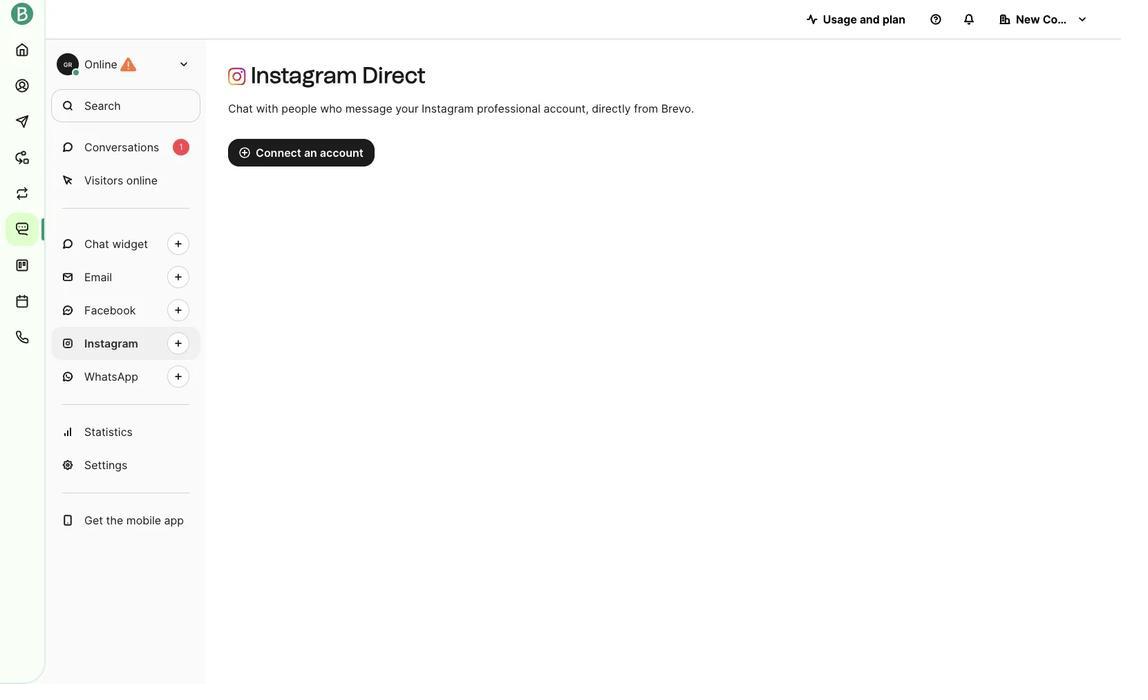 Task type: vqa. For each thing, say whether or not it's contained in the screenshot.
the 'account'
yes



Task type: describe. For each thing, give the bounding box(es) containing it.
people
[[282, 102, 317, 115]]

get
[[84, 514, 103, 528]]

conversations
[[84, 140, 159, 154]]

new company
[[1016, 12, 1094, 26]]

gr
[[63, 60, 72, 68]]

direct
[[362, 62, 426, 88]]

instagram image
[[228, 67, 246, 85]]

usage and plan
[[823, 12, 906, 26]]

whatsapp
[[84, 370, 138, 384]]

1
[[179, 142, 183, 152]]

your
[[396, 102, 419, 115]]

settings
[[84, 458, 128, 472]]

mobile
[[126, 514, 161, 528]]

brevo.
[[661, 102, 694, 115]]

get the mobile app
[[84, 514, 184, 528]]

app
[[164, 514, 184, 528]]

instagram for instagram
[[84, 337, 138, 351]]

instagram direct
[[251, 62, 426, 88]]

connect
[[256, 146, 301, 160]]

whatsapp link
[[51, 360, 201, 393]]

chat widget
[[84, 237, 148, 251]]

chat for chat with people who message your instagram professional account, directly from brevo.
[[228, 102, 253, 115]]

from
[[634, 102, 658, 115]]

new
[[1016, 12, 1040, 26]]

usage
[[823, 12, 857, 26]]

who
[[320, 102, 342, 115]]

search
[[84, 99, 121, 113]]

instagram for instagram direct
[[251, 62, 357, 88]]

chat with people who message your instagram professional account, directly from brevo.
[[228, 102, 694, 115]]

settings link
[[51, 449, 201, 482]]

account,
[[544, 102, 589, 115]]

email
[[84, 270, 112, 284]]

visitors online
[[84, 174, 158, 187]]

usage and plan button
[[796, 6, 917, 33]]

connect an account link
[[228, 139, 375, 167]]

widget
[[112, 237, 148, 251]]

and
[[860, 12, 880, 26]]

visitors online link
[[51, 164, 201, 197]]

chat widget link
[[51, 227, 201, 261]]

facebook link
[[51, 294, 201, 327]]

email link
[[51, 261, 201, 294]]



Task type: locate. For each thing, give the bounding box(es) containing it.
statistics link
[[51, 416, 201, 449]]

plan
[[883, 12, 906, 26]]

2 horizontal spatial instagram
[[422, 102, 474, 115]]

the
[[106, 514, 123, 528]]

get the mobile app link
[[51, 504, 201, 537]]

chat
[[228, 102, 253, 115], [84, 237, 109, 251]]

instagram up whatsapp
[[84, 337, 138, 351]]

instagram
[[251, 62, 357, 88], [422, 102, 474, 115], [84, 337, 138, 351]]

connect an account
[[256, 146, 364, 160]]

2 vertical spatial instagram
[[84, 337, 138, 351]]

1 vertical spatial instagram
[[422, 102, 474, 115]]

1 horizontal spatial chat
[[228, 102, 253, 115]]

0 vertical spatial chat
[[228, 102, 253, 115]]

instagram up people
[[251, 62, 357, 88]]

facebook
[[84, 304, 136, 317]]

0 horizontal spatial chat
[[84, 237, 109, 251]]

0 horizontal spatial instagram
[[84, 337, 138, 351]]

1 vertical spatial chat
[[84, 237, 109, 251]]

statistics
[[84, 425, 133, 439]]

message
[[345, 102, 393, 115]]

1 horizontal spatial instagram
[[251, 62, 357, 88]]

chat left with
[[228, 102, 253, 115]]

company
[[1043, 12, 1094, 26]]

chat for chat widget
[[84, 237, 109, 251]]

search link
[[51, 89, 201, 122]]

chat up email
[[84, 237, 109, 251]]

instagram link
[[51, 327, 201, 360]]

directly
[[592, 102, 631, 115]]

online
[[126, 174, 158, 187]]

new company button
[[989, 6, 1099, 33]]

chat inside chat widget link
[[84, 237, 109, 251]]

0 vertical spatial instagram
[[251, 62, 357, 88]]

visitors
[[84, 174, 123, 187]]

with
[[256, 102, 278, 115]]

an
[[304, 146, 317, 160]]

instagram right your
[[422, 102, 474, 115]]

online
[[84, 57, 117, 71]]

account
[[320, 146, 364, 160]]

professional
[[477, 102, 541, 115]]



